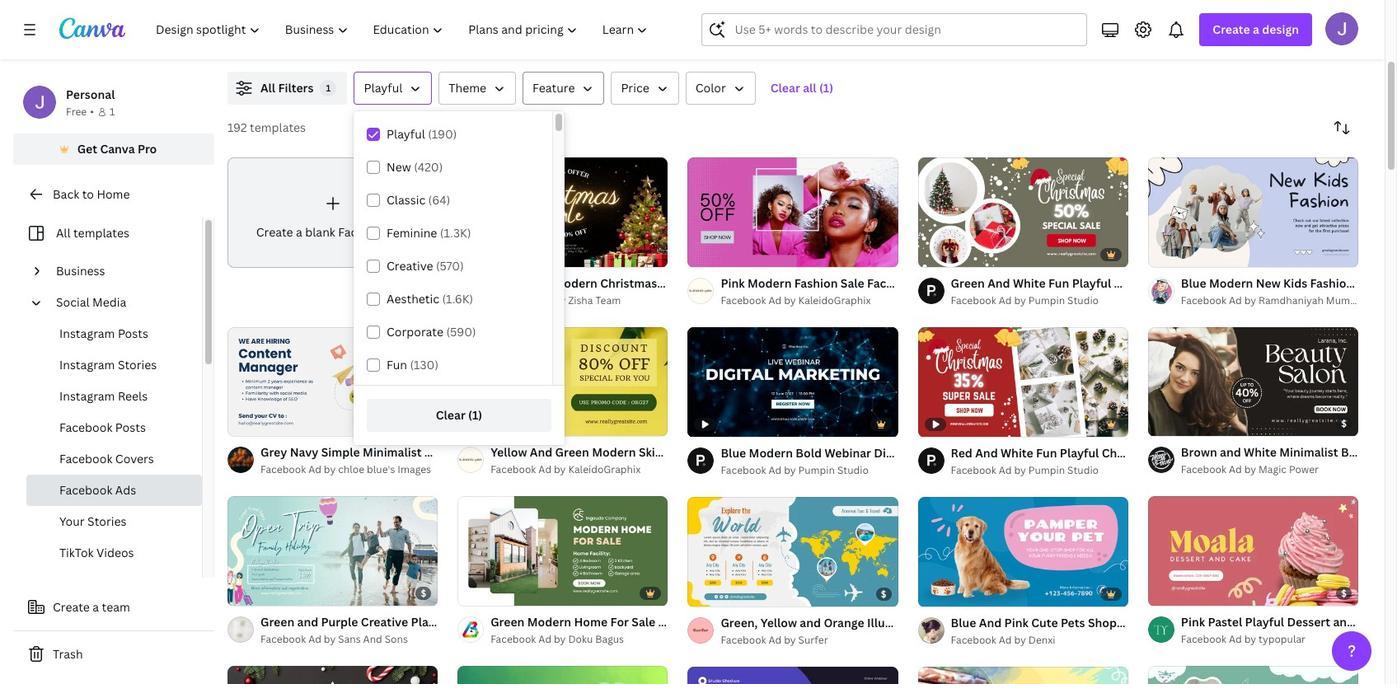Task type: describe. For each thing, give the bounding box(es) containing it.
clear (1) button
[[367, 399, 552, 432]]

facebook inside brown and white minimalist beauty sa facebook ad by magic power
[[1182, 463, 1227, 477]]

pink pastel playful dessert and cake st link
[[1182, 614, 1398, 632]]

classic
[[387, 192, 426, 208]]

home for to
[[97, 186, 130, 202]]

brown and white minimalist beauty salon facebook ad image
[[1149, 327, 1359, 437]]

instagram posts link
[[26, 318, 202, 350]]

sa
[[1384, 445, 1398, 460]]

1 horizontal spatial facebook ad by pumpin studio
[[951, 293, 1099, 307]]

facebook inside "blue modern new kids fashion faceboo facebook ad by ramdhaniyah mumtazah's"
[[1182, 293, 1227, 307]]

1 inside 1 filter options selected element
[[326, 82, 331, 94]]

and inside pink pastel playful dessert and cake st facebook ad by typopular
[[1334, 614, 1355, 630]]

sale inside the green modern home for sale facebook ad facebook ad by doku bagus
[[632, 614, 656, 630]]

covers
[[115, 451, 154, 467]]

top level navigation element
[[145, 13, 663, 46]]

green inside yellow and green modern skincare discount facebook ad facebook ad by kaleidographix
[[555, 445, 589, 460]]

get
[[77, 141, 97, 157]]

ad inside pink pastel playful dessert and cake st facebook ad by typopular
[[1229, 633, 1242, 647]]

all templates
[[56, 225, 129, 241]]

green modern home for sale facebook ad facebook ad by doku bagus
[[491, 614, 731, 647]]

facebook posts link
[[26, 412, 202, 444]]

facebook inside 'element'
[[338, 224, 391, 240]]

denxi
[[1029, 633, 1056, 647]]

discount
[[690, 445, 740, 460]]

black
[[491, 275, 521, 291]]

christmas inside the black gold modern christmas sale facebook ad facebook ad by zisha team
[[600, 275, 657, 291]]

create a team button
[[13, 591, 214, 624]]

fashion inside pink modern fashion sale facebook ad facebook ad by kaleidographix
[[795, 275, 838, 291]]

shop
[[1088, 615, 1117, 631]]

white for fun
[[1001, 445, 1034, 461]]

stories for instagram stories
[[118, 357, 157, 373]]

yellow and green modern skincare discount facebook ad link
[[491, 444, 815, 462]]

to
[[82, 186, 94, 202]]

facebook ad templates image
[[1007, 0, 1359, 52]]

sans
[[338, 632, 361, 646]]

feature
[[533, 80, 575, 96]]

a for blank
[[296, 224, 302, 240]]

pink pastel playful dessert and cake store facebook ad image
[[1149, 496, 1359, 606]]

create a blank facebook ad element
[[228, 158, 438, 268]]

reels
[[118, 388, 148, 404]]

ad inside 'element'
[[394, 224, 409, 240]]

Sort by button
[[1326, 111, 1359, 144]]

ad inside brown and white minimalist beauty sa facebook ad by magic power
[[1229, 463, 1242, 477]]

brown and white minimalist beauty sa facebook ad by magic power
[[1182, 445, 1398, 477]]

color
[[696, 80, 726, 96]]

clear all (1)
[[771, 80, 834, 96]]

your stories
[[59, 514, 127, 529]]

pink for pink pastel playful dessert and cake st
[[1182, 614, 1206, 630]]

grey
[[261, 445, 287, 460]]

sale inside red and white fun playful christmas sale facebook ad facebook ad by pumpin studio
[[1162, 445, 1186, 461]]

0 horizontal spatial fun
[[387, 357, 407, 373]]

clear (1)
[[436, 407, 483, 423]]

ad inside "blue modern new kids fashion faceboo facebook ad by ramdhaniyah mumtazah's"
[[1229, 293, 1242, 307]]

zisha
[[568, 293, 593, 307]]

hiring
[[425, 445, 459, 460]]

yellow
[[491, 445, 527, 460]]

facebook ad by zisha team link
[[491, 292, 668, 309]]

and inside brown and white minimalist beauty sa facebook ad by magic power
[[1220, 445, 1242, 460]]

instagram stories link
[[26, 350, 202, 381]]

192 templates
[[228, 120, 306, 135]]

by inside blue and pink cute pets shop facebook ad facebook ad by denxi
[[1015, 633, 1027, 647]]

corporate (590)
[[387, 324, 476, 340]]

new (420)
[[387, 159, 443, 175]]

1 filter options selected element
[[320, 80, 337, 96]]

(1) inside button
[[468, 407, 483, 423]]

cake
[[1358, 614, 1385, 630]]

aesthetic (1.6k)
[[387, 291, 473, 307]]

(1.3k)
[[440, 225, 471, 241]]

create a design button
[[1200, 13, 1313, 46]]

facebook ad by kaleidographix link for green
[[491, 462, 668, 479]]

playful button
[[354, 72, 432, 105]]

stories for your stories
[[87, 514, 127, 529]]

facebook ad by surfer
[[721, 633, 828, 647]]

create for create a team
[[53, 599, 90, 615]]

yellow and green modern skincare discount facebook ad image
[[458, 327, 668, 437]]

pink inside blue and pink cute pets shop facebook ad facebook ad by denxi
[[1005, 615, 1029, 631]]

pastel
[[1208, 614, 1243, 630]]

zisha team image
[[458, 278, 484, 304]]

by inside the 'grey navy simple minimalist hiring design facebook ad facebook ad by chloe blue's images'
[[324, 463, 336, 477]]

facebook covers link
[[26, 444, 202, 475]]

instagram for instagram posts
[[59, 326, 115, 341]]

skincare
[[639, 445, 687, 460]]

jacob simon image
[[1326, 12, 1359, 45]]

sale inside pink modern fashion sale facebook ad facebook ad by kaleidographix
[[841, 275, 865, 291]]

design
[[461, 445, 500, 460]]

all for all templates
[[56, 225, 71, 241]]

minimalist for beauty
[[1280, 445, 1339, 460]]

back to home link
[[13, 178, 214, 211]]

by inside pink modern fashion sale facebook ad facebook ad by kaleidographix
[[784, 293, 796, 307]]

green, yellow and orange illustration playful tour and travel business facebook ads image
[[688, 497, 898, 607]]

create for create a design
[[1213, 21, 1251, 37]]

facebook ad by typopular link
[[1182, 632, 1359, 648]]

blue and pink cute pets shop facebook ad facebook ad by denxi
[[951, 615, 1192, 647]]

create a blank facebook ad
[[256, 224, 409, 240]]

green modern home for sale facebook ad link
[[491, 614, 731, 632]]

pink for pink modern fashion sale facebook ad
[[721, 275, 745, 291]]

by inside red and white fun playful christmas sale facebook ad facebook ad by pumpin studio
[[1015, 463, 1027, 477]]

color button
[[686, 72, 756, 105]]

and for red
[[976, 445, 998, 461]]

create a blank facebook ad link
[[228, 158, 438, 268]]

christmas inside red and white fun playful christmas sale facebook ad facebook ad by pumpin studio
[[1102, 445, 1159, 461]]

st
[[1388, 614, 1398, 630]]

social media link
[[49, 287, 192, 318]]

playful (190)
[[387, 126, 457, 142]]

blue modern new kids fashion facebook ads image
[[1149, 157, 1359, 267]]

$ for facebook ad by typopular
[[1342, 587, 1347, 600]]

modern for green modern home for sale facebook ad
[[528, 614, 572, 630]]

personal
[[66, 87, 115, 102]]

team
[[102, 599, 130, 615]]

0 horizontal spatial facebook ad by pumpin studio
[[721, 463, 869, 477]]

pets
[[1061, 615, 1086, 631]]

bagus
[[596, 633, 624, 647]]

media
[[92, 294, 126, 310]]

your
[[59, 514, 85, 529]]

creative
[[387, 258, 433, 274]]

black gold modern christmas sale facebook ad link
[[491, 274, 759, 292]]

chloe
[[338, 463, 365, 477]]

blue for blue and pink cute pets shop facebook ad
[[951, 615, 977, 631]]

pumpin inside red and white fun playful christmas sale facebook ad facebook ad by pumpin studio
[[1029, 463, 1066, 477]]

by inside brown and white minimalist beauty sa facebook ad by magic power
[[1245, 463, 1257, 477]]

facebook ad by ramdhaniyah mumtazah's link
[[1182, 292, 1384, 309]]

blank
[[305, 224, 335, 240]]

filters
[[278, 80, 314, 96]]

$ for facebook ad by sans and sons
[[421, 587, 426, 599]]

pro
[[138, 141, 157, 157]]

facebook ad by sans and sons
[[261, 632, 408, 646]]

fun inside red and white fun playful christmas sale facebook ad facebook ad by pumpin studio
[[1037, 445, 1058, 461]]

templates for 192 templates
[[250, 120, 306, 135]]

yellow and green creative playful art day special edition facebook ad image
[[918, 667, 1129, 684]]

instagram reels link
[[26, 381, 202, 412]]

modern for pink modern fashion sale facebook ad
[[748, 275, 792, 291]]

and for yellow
[[530, 445, 553, 460]]

facebook ad by surfer link
[[721, 632, 898, 649]]

all for all filters
[[261, 80, 275, 96]]

instagram reels
[[59, 388, 148, 404]]

clear all (1) button
[[763, 72, 842, 105]]



Task type: locate. For each thing, give the bounding box(es) containing it.
0 vertical spatial fun
[[387, 357, 407, 373]]

1 vertical spatial a
[[296, 224, 302, 240]]

1 horizontal spatial minimalist
[[1280, 445, 1339, 460]]

pink pastel playful dessert and cake st facebook ad by typopular
[[1182, 614, 1398, 647]]

0 vertical spatial templates
[[250, 120, 306, 135]]

kaleidographix inside pink modern fashion sale facebook ad facebook ad by kaleidographix
[[799, 293, 871, 307]]

black gold modern christmas sale facebook ad facebook ad by zisha team
[[491, 275, 759, 307]]

a left design
[[1253, 21, 1260, 37]]

0 vertical spatial create
[[1213, 21, 1251, 37]]

0 vertical spatial 1
[[326, 82, 331, 94]]

(1) up design
[[468, 407, 483, 423]]

new up facebook ad by ramdhaniyah mumtazah's link
[[1256, 275, 1281, 291]]

2 fashion from the left
[[1311, 275, 1354, 291]]

white right red
[[1001, 445, 1034, 461]]

white inside red and white fun playful christmas sale facebook ad facebook ad by pumpin studio
[[1001, 445, 1034, 461]]

0 vertical spatial (1)
[[820, 80, 834, 96]]

white for minimalist
[[1244, 445, 1277, 460]]

kaleidographix down 'pink modern fashion sale facebook ad' link
[[799, 293, 871, 307]]

feature button
[[523, 72, 605, 105]]

brown and white minimalist beauty sa link
[[1182, 444, 1398, 462]]

1 right •
[[110, 105, 115, 119]]

0 horizontal spatial (1)
[[468, 407, 483, 423]]

1 horizontal spatial a
[[296, 224, 302, 240]]

by inside "blue modern new kids fashion faceboo facebook ad by ramdhaniyah mumtazah's"
[[1245, 293, 1257, 307]]

sale inside the black gold modern christmas sale facebook ad facebook ad by zisha team
[[660, 275, 684, 291]]

create left design
[[1213, 21, 1251, 37]]

cute
[[1032, 615, 1058, 631]]

instagram stories
[[59, 357, 157, 373]]

1 horizontal spatial create
[[256, 224, 293, 240]]

1 vertical spatial home
[[574, 614, 608, 630]]

facebook ad by kaleidographix link for fashion
[[721, 292, 898, 309]]

0 horizontal spatial all
[[56, 225, 71, 241]]

pink modern fashion sale facebook ad facebook ad by kaleidographix
[[721, 275, 940, 307]]

modern up zisha
[[554, 275, 598, 291]]

modern up facebook ad by doku bagus link
[[528, 614, 572, 630]]

kaleidographix
[[799, 293, 871, 307], [568, 463, 641, 477]]

1 vertical spatial kaleidographix
[[568, 463, 641, 477]]

facebook ad by denxi link
[[951, 632, 1129, 649]]

gold
[[524, 275, 551, 291]]

1 vertical spatial green
[[491, 614, 525, 630]]

blue inside blue and pink cute pets shop facebook ad facebook ad by denxi
[[951, 615, 977, 631]]

and up facebook ad by denxi link
[[979, 615, 1002, 631]]

0 vertical spatial kaleidographix
[[799, 293, 871, 307]]

modern inside the green modern home for sale facebook ad facebook ad by doku bagus
[[528, 614, 572, 630]]

templates inside all templates 'link'
[[73, 225, 129, 241]]

green gradient simple 3d illustrative financial freedom facebook ad image
[[458, 666, 668, 684]]

posts for facebook posts
[[115, 420, 146, 435]]

create for create a blank facebook ad
[[256, 224, 293, 240]]

$ for facebook ad by surfer
[[881, 588, 887, 600]]

yellow and green modern skincare discount facebook ad facebook ad by kaleidographix
[[491, 445, 815, 477]]

clear for clear all (1)
[[771, 80, 801, 96]]

home up doku at bottom
[[574, 614, 608, 630]]

grey navy simple minimalist hiring design facebook ad link
[[261, 444, 574, 462]]

studio inside red and white fun playful christmas sale facebook ad facebook ad by pumpin studio
[[1068, 463, 1099, 477]]

playful
[[364, 80, 403, 96], [387, 126, 425, 142], [1060, 445, 1100, 461], [1246, 614, 1285, 630]]

blue modern new kids fashion faceboo facebook ad by ramdhaniyah mumtazah's
[[1182, 275, 1398, 307]]

0 vertical spatial facebook ad by kaleidographix link
[[721, 292, 898, 309]]

templates down back to home
[[73, 225, 129, 241]]

0 horizontal spatial kaleidographix
[[568, 463, 641, 477]]

facebook covers
[[59, 451, 154, 467]]

images
[[398, 463, 431, 477]]

by inside the black gold modern christmas sale facebook ad facebook ad by zisha team
[[554, 293, 566, 307]]

white
[[1244, 445, 1277, 460], [1001, 445, 1034, 461]]

aesthetic
[[387, 291, 440, 307]]

clear
[[771, 80, 801, 96], [436, 407, 466, 423]]

1 vertical spatial create
[[256, 224, 293, 240]]

and inside red and white fun playful christmas sale facebook ad facebook ad by pumpin studio
[[976, 445, 998, 461]]

1 vertical spatial stories
[[87, 514, 127, 529]]

a
[[1253, 21, 1260, 37], [296, 224, 302, 240], [93, 599, 99, 615]]

1 horizontal spatial fun
[[1037, 445, 1058, 461]]

instagram up instagram reels
[[59, 357, 115, 373]]

0 horizontal spatial create
[[53, 599, 90, 615]]

1 vertical spatial templates
[[73, 225, 129, 241]]

0 vertical spatial clear
[[771, 80, 801, 96]]

trash
[[53, 646, 83, 662]]

1 horizontal spatial white
[[1244, 445, 1277, 460]]

green up facebook ad by doku bagus link
[[491, 614, 525, 630]]

2 horizontal spatial a
[[1253, 21, 1260, 37]]

(190)
[[428, 126, 457, 142]]

2 vertical spatial a
[[93, 599, 99, 615]]

all filters
[[261, 80, 314, 96]]

all
[[261, 80, 275, 96], [56, 225, 71, 241]]

pink modern fashion sale facebook ad link
[[721, 274, 940, 292]]

(570)
[[436, 258, 464, 274]]

and left cake
[[1334, 614, 1355, 630]]

stories inside instagram stories link
[[118, 357, 157, 373]]

(590)
[[446, 324, 476, 340]]

minimalist up blue's
[[363, 445, 422, 460]]

1 horizontal spatial (1)
[[820, 80, 834, 96]]

by
[[554, 293, 566, 307], [784, 293, 796, 307], [1015, 293, 1027, 307], [1245, 293, 1257, 307], [324, 463, 336, 477], [554, 463, 566, 477], [1245, 463, 1257, 477], [784, 463, 796, 477], [1015, 463, 1027, 477], [324, 632, 336, 646], [554, 633, 566, 647], [1245, 633, 1257, 647], [784, 633, 796, 647], [1015, 633, 1027, 647]]

instagram
[[59, 326, 115, 341], [59, 357, 115, 373], [59, 388, 115, 404]]

pink modern fashion sale facebook ad image
[[688, 157, 898, 267]]

clear inside button
[[436, 407, 466, 423]]

create left team
[[53, 599, 90, 615]]

dessert
[[1288, 614, 1331, 630]]

tiktok
[[59, 545, 94, 561]]

green inside the green modern home for sale facebook ad facebook ad by doku bagus
[[491, 614, 525, 630]]

playful inside pink pastel playful dessert and cake st facebook ad by typopular
[[1246, 614, 1285, 630]]

clear up hiring
[[436, 407, 466, 423]]

team
[[596, 293, 621, 307]]

beauty
[[1342, 445, 1381, 460]]

2 horizontal spatial create
[[1213, 21, 1251, 37]]

2 minimalist from the left
[[1280, 445, 1339, 460]]

pink inside pink pastel playful dessert and cake st facebook ad by typopular
[[1182, 614, 1206, 630]]

and right yellow
[[530, 445, 553, 460]]

get canva pro
[[77, 141, 157, 157]]

(1) inside button
[[820, 80, 834, 96]]

navy
[[290, 445, 319, 460]]

a for team
[[93, 599, 99, 615]]

0 horizontal spatial clear
[[436, 407, 466, 423]]

home for modern
[[574, 614, 608, 630]]

blue
[[1182, 275, 1207, 291], [951, 615, 977, 631]]

green right yellow
[[555, 445, 589, 460]]

business link
[[49, 256, 192, 287]]

back
[[53, 186, 79, 202]]

fashion down pink modern fashion sale facebook ad image
[[795, 275, 838, 291]]

sale
[[660, 275, 684, 291], [841, 275, 865, 291], [1162, 445, 1186, 461], [632, 614, 656, 630]]

0 vertical spatial green
[[555, 445, 589, 460]]

2 instagram from the top
[[59, 357, 115, 373]]

green
[[555, 445, 589, 460], [491, 614, 525, 630]]

modern for blue modern new kids fashion faceboo
[[1210, 275, 1254, 291]]

purple and pink playful modern website webinar facebook ad image
[[688, 667, 898, 684]]

modern down pink modern fashion sale facebook ad image
[[748, 275, 792, 291]]

1 horizontal spatial all
[[261, 80, 275, 96]]

2 horizontal spatial pink
[[1182, 614, 1206, 630]]

Search search field
[[735, 14, 1077, 45]]

stories up reels
[[118, 357, 157, 373]]

1 horizontal spatial 1
[[326, 82, 331, 94]]

facebook inside pink pastel playful dessert and cake st facebook ad by typopular
[[1182, 633, 1227, 647]]

faceboo
[[1357, 275, 1398, 291]]

0 vertical spatial a
[[1253, 21, 1260, 37]]

creative (570)
[[387, 258, 464, 274]]

create inside create a team button
[[53, 599, 90, 615]]

posts down reels
[[115, 420, 146, 435]]

by inside pink pastel playful dessert and cake st facebook ad by typopular
[[1245, 633, 1257, 647]]

and left ad at the right
[[1220, 445, 1242, 460]]

clear for clear (1)
[[436, 407, 466, 423]]

and right red
[[976, 445, 998, 461]]

(130)
[[410, 357, 439, 373]]

1 horizontal spatial home
[[574, 614, 608, 630]]

0 vertical spatial stories
[[118, 357, 157, 373]]

(1) right all
[[820, 80, 834, 96]]

1 horizontal spatial clear
[[771, 80, 801, 96]]

(420)
[[414, 159, 443, 175]]

0 horizontal spatial white
[[1001, 445, 1034, 461]]

minimalist inside the 'grey navy simple minimalist hiring design facebook ad facebook ad by chloe blue's images'
[[363, 445, 422, 460]]

and for blue
[[979, 615, 1002, 631]]

posts for instagram posts
[[118, 326, 148, 341]]

0 horizontal spatial facebook ad by kaleidographix link
[[491, 462, 668, 479]]

playful inside button
[[364, 80, 403, 96]]

1 vertical spatial facebook ad by pumpin studio
[[721, 463, 869, 477]]

doku
[[568, 633, 593, 647]]

0 horizontal spatial a
[[93, 599, 99, 615]]

home right to
[[97, 186, 130, 202]]

theme
[[449, 80, 487, 96]]

0 vertical spatial posts
[[118, 326, 148, 341]]

facebook ad by pumpin studio link for facebook ad by pumpin studio
[[951, 463, 1129, 479]]

social
[[56, 294, 90, 310]]

kids
[[1284, 275, 1308, 291]]

minimalist up power
[[1280, 445, 1339, 460]]

all down back
[[56, 225, 71, 241]]

a left team
[[93, 599, 99, 615]]

0 horizontal spatial minimalist
[[363, 445, 422, 460]]

1 vertical spatial and
[[1334, 614, 1355, 630]]

create a team
[[53, 599, 130, 615]]

pink inside pink modern fashion sale facebook ad facebook ad by kaleidographix
[[721, 275, 745, 291]]

0 horizontal spatial green
[[491, 614, 525, 630]]

modern inside pink modern fashion sale facebook ad facebook ad by kaleidographix
[[748, 275, 792, 291]]

1 minimalist from the left
[[363, 445, 422, 460]]

green cute baby store facebook ads image
[[1149, 666, 1359, 684]]

(1.6k)
[[442, 291, 473, 307]]

modern left skincare
[[592, 445, 636, 460]]

1 fashion from the left
[[795, 275, 838, 291]]

1 vertical spatial fun
[[1037, 445, 1058, 461]]

0 horizontal spatial pink
[[721, 275, 745, 291]]

0 horizontal spatial 1
[[110, 105, 115, 119]]

clear inside button
[[771, 80, 801, 96]]

0 vertical spatial christmas
[[600, 275, 657, 291]]

zisha team element
[[458, 278, 484, 304]]

and
[[1220, 445, 1242, 460], [1334, 614, 1355, 630]]

1 horizontal spatial pink
[[1005, 615, 1029, 631]]

1 horizontal spatial facebook ad by kaleidographix link
[[721, 292, 898, 309]]

clear left all
[[771, 80, 801, 96]]

price
[[621, 80, 650, 96]]

grey navy simple minimalist hiring design facebook ad image
[[228, 327, 438, 437]]

create inside create a design dropdown button
[[1213, 21, 1251, 37]]

1 horizontal spatial templates
[[250, 120, 306, 135]]

new left (420)
[[387, 159, 411, 175]]

new inside "blue modern new kids fashion faceboo facebook ad by ramdhaniyah mumtazah's"
[[1256, 275, 1281, 291]]

0 vertical spatial and
[[1220, 445, 1242, 460]]

and inside blue and pink cute pets shop facebook ad facebook ad by denxi
[[979, 615, 1002, 631]]

fashion inside "blue modern new kids fashion faceboo facebook ad by ramdhaniyah mumtazah's"
[[1311, 275, 1354, 291]]

all left filters
[[261, 80, 275, 96]]

0 vertical spatial facebook ad by pumpin studio
[[951, 293, 1099, 307]]

ad inside red and white fun playful christmas sale facebook ad facebook ad by pumpin studio
[[999, 463, 1012, 477]]

canva
[[100, 141, 135, 157]]

fashion up mumtazah's
[[1311, 275, 1354, 291]]

tiktok videos link
[[26, 538, 202, 569]]

2 vertical spatial create
[[53, 599, 90, 615]]

0 horizontal spatial fashion
[[795, 275, 838, 291]]

0 horizontal spatial christmas
[[600, 275, 657, 291]]

green and purple creative playful open trip family holiday facebook ad image
[[228, 496, 438, 606]]

typopular
[[1259, 633, 1306, 647]]

create inside create a blank facebook ad 'element'
[[256, 224, 293, 240]]

tiktok videos
[[59, 545, 134, 561]]

2 white from the left
[[1001, 445, 1034, 461]]

1 right filters
[[326, 82, 331, 94]]

instagram for instagram stories
[[59, 357, 115, 373]]

instagram for instagram reels
[[59, 388, 115, 404]]

modern
[[554, 275, 598, 291], [748, 275, 792, 291], [1210, 275, 1254, 291], [592, 445, 636, 460], [528, 614, 572, 630]]

blue inside "blue modern new kids fashion faceboo facebook ad by ramdhaniyah mumtazah's"
[[1182, 275, 1207, 291]]

1 instagram from the top
[[59, 326, 115, 341]]

price button
[[611, 72, 679, 105]]

1 vertical spatial posts
[[115, 420, 146, 435]]

and right sans
[[363, 632, 382, 646]]

modern inside yellow and green modern skincare discount facebook ad facebook ad by kaleidographix
[[592, 445, 636, 460]]

for
[[611, 614, 629, 630]]

playful inside red and white fun playful christmas sale facebook ad facebook ad by pumpin studio
[[1060, 445, 1100, 461]]

by inside yellow and green modern skincare discount facebook ad facebook ad by kaleidographix
[[554, 463, 566, 477]]

templates for all templates
[[73, 225, 129, 241]]

stories up videos on the bottom of page
[[87, 514, 127, 529]]

by inside the green modern home for sale facebook ad facebook ad by doku bagus
[[554, 633, 566, 647]]

grey navy simple minimalist hiring design facebook ad facebook ad by chloe blue's images
[[261, 445, 574, 477]]

a inside create a team button
[[93, 599, 99, 615]]

surfer
[[799, 633, 828, 647]]

1 horizontal spatial blue
[[1182, 275, 1207, 291]]

christmas left brown
[[1102, 445, 1159, 461]]

None search field
[[702, 13, 1088, 46]]

pumpin
[[1029, 293, 1066, 307], [799, 463, 835, 477], [1029, 463, 1066, 477]]

0 horizontal spatial new
[[387, 159, 411, 175]]

1 horizontal spatial kaleidographix
[[799, 293, 871, 307]]

1 vertical spatial instagram
[[59, 357, 115, 373]]

create left blank
[[256, 224, 293, 240]]

1 vertical spatial clear
[[436, 407, 466, 423]]

stories inside your stories link
[[87, 514, 127, 529]]

corporate
[[387, 324, 444, 340]]

kaleidographix down yellow and green modern skincare discount facebook ad link
[[568, 463, 641, 477]]

modern inside the black gold modern christmas sale facebook ad facebook ad by zisha team
[[554, 275, 598, 291]]

sons
[[385, 632, 408, 646]]

minimalist for hiring
[[363, 445, 422, 460]]

1 horizontal spatial and
[[1334, 614, 1355, 630]]

1 horizontal spatial fashion
[[1311, 275, 1354, 291]]

white inside brown and white minimalist beauty sa facebook ad by magic power
[[1244, 445, 1277, 460]]

1 horizontal spatial new
[[1256, 275, 1281, 291]]

business
[[56, 263, 105, 279]]

black gold modern christmas sale facebook ad image
[[458, 157, 668, 267]]

a for design
[[1253, 21, 1260, 37]]

blue modern new kids fashion faceboo link
[[1182, 274, 1398, 292]]

black playful christmas sale facebook ad image
[[228, 666, 438, 684]]

and inside yellow and green modern skincare discount facebook ad facebook ad by kaleidographix
[[530, 445, 553, 460]]

a inside create a design dropdown button
[[1253, 21, 1260, 37]]

fashion
[[795, 275, 838, 291], [1311, 275, 1354, 291]]

ramdhaniyah
[[1259, 293, 1324, 307]]

0 horizontal spatial blue
[[951, 615, 977, 631]]

3 instagram from the top
[[59, 388, 115, 404]]

0 vertical spatial all
[[261, 80, 275, 96]]

home inside the green modern home for sale facebook ad facebook ad by doku bagus
[[574, 614, 608, 630]]

2 vertical spatial instagram
[[59, 388, 115, 404]]

blue for blue modern new kids fashion faceboo
[[1182, 275, 1207, 291]]

0 vertical spatial home
[[97, 186, 130, 202]]

modern inside "blue modern new kids fashion faceboo facebook ad by ramdhaniyah mumtazah's"
[[1210, 275, 1254, 291]]

modern up facebook ad by ramdhaniyah mumtazah's link
[[1210, 275, 1254, 291]]

1 vertical spatial blue
[[951, 615, 977, 631]]

1 vertical spatial 1
[[110, 105, 115, 119]]

0 vertical spatial new
[[387, 159, 411, 175]]

green modern home for sale facebook ad image
[[458, 496, 668, 606]]

facebook posts
[[59, 420, 146, 435]]

0 horizontal spatial home
[[97, 186, 130, 202]]

1 vertical spatial new
[[1256, 275, 1281, 291]]

0 vertical spatial instagram
[[59, 326, 115, 341]]

a left blank
[[296, 224, 302, 240]]

0 vertical spatial blue
[[1182, 275, 1207, 291]]

christmas up "team"
[[600, 275, 657, 291]]

posts down social media link
[[118, 326, 148, 341]]

0 horizontal spatial templates
[[73, 225, 129, 241]]

instagram down "social media"
[[59, 326, 115, 341]]

1 vertical spatial facebook ad by kaleidographix link
[[491, 462, 668, 479]]

christmas
[[600, 275, 657, 291], [1102, 445, 1159, 461]]

$ for facebook ad by magic power
[[1342, 418, 1347, 430]]

green and white fun playful christmas special sale facebook ad image
[[918, 157, 1129, 267]]

red and white fun playful christmas sale facebook ad facebook ad by pumpin studio
[[951, 445, 1259, 477]]

kaleidographix inside yellow and green modern skincare discount facebook ad facebook ad by kaleidographix
[[568, 463, 641, 477]]

(64)
[[428, 192, 450, 208]]

1 vertical spatial christmas
[[1102, 445, 1159, 461]]

and
[[530, 445, 553, 460], [976, 445, 998, 461], [979, 615, 1002, 631], [363, 632, 382, 646]]

facebook ad by pumpin studio link for facebook ad by kaleidographix
[[721, 463, 898, 479]]

1 vertical spatial all
[[56, 225, 71, 241]]

facebook ad by chloe blue's images link
[[261, 462, 438, 478]]

1 horizontal spatial green
[[555, 445, 589, 460]]

a inside create a blank facebook ad 'element'
[[296, 224, 302, 240]]

templates right 192
[[250, 120, 306, 135]]

minimalist inside brown and white minimalist beauty sa facebook ad by magic power
[[1280, 445, 1339, 460]]

0 horizontal spatial and
[[1220, 445, 1242, 460]]

white up facebook ad by magic power link at bottom right
[[1244, 445, 1277, 460]]

1 horizontal spatial christmas
[[1102, 445, 1159, 461]]

all inside 'link'
[[56, 225, 71, 241]]

instagram up facebook posts
[[59, 388, 115, 404]]

1 vertical spatial (1)
[[468, 407, 483, 423]]

fun (130)
[[387, 357, 439, 373]]

stories
[[118, 357, 157, 373], [87, 514, 127, 529]]

blue and pink cute pets shop facebook ad image
[[918, 497, 1129, 607]]

1 white from the left
[[1244, 445, 1277, 460]]



Task type: vqa. For each thing, say whether or not it's contained in the screenshot.


